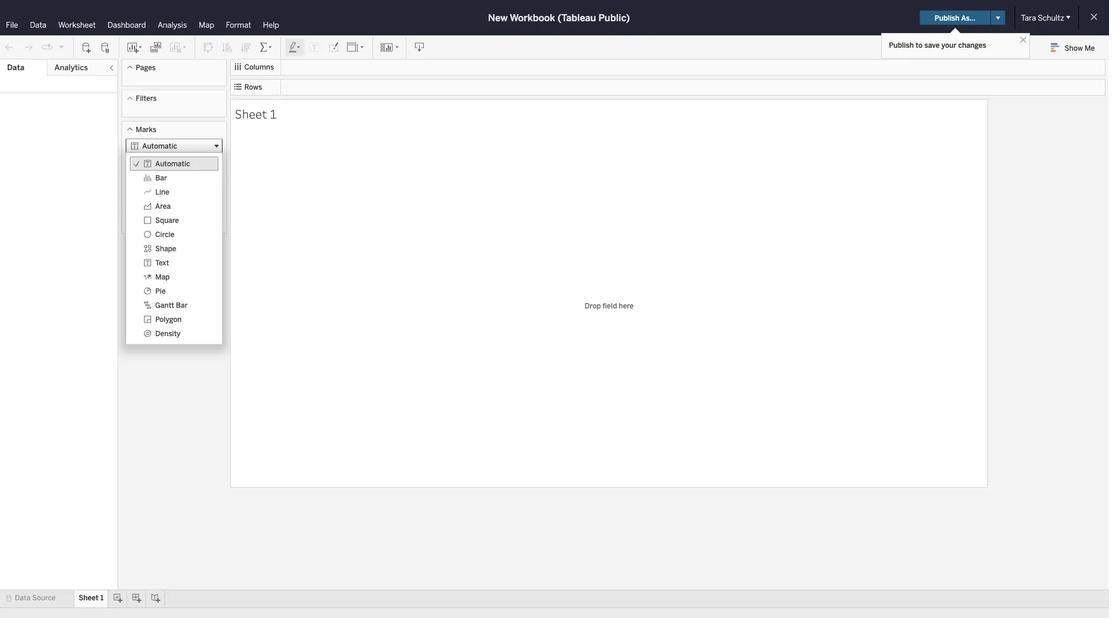 Task type: describe. For each thing, give the bounding box(es) containing it.
publish as... button
[[920, 11, 991, 25]]

(tableau
[[558, 12, 596, 23]]

clear sheet image
[[169, 42, 188, 53]]

totals image
[[259, 42, 273, 53]]

your
[[942, 41, 957, 49]]

publish to save your changes
[[889, 41, 987, 49]]

publish for publish to save your changes
[[889, 41, 914, 49]]

show/hide cards image
[[380, 42, 399, 53]]

sort descending image
[[240, 42, 252, 53]]

as...
[[961, 13, 976, 22]]

automatic button
[[126, 139, 223, 153]]

new workbook (tableau public)
[[488, 12, 630, 23]]

swap rows and columns image
[[203, 42, 214, 53]]

2 vertical spatial data
[[15, 594, 30, 603]]

show me button
[[1046, 38, 1106, 57]]

pause auto updates image
[[100, 42, 112, 53]]

drop
[[585, 302, 601, 310]]

analytics
[[55, 63, 88, 72]]

columns
[[244, 63, 274, 71]]

0 horizontal spatial map
[[155, 273, 170, 281]]

publish as...
[[935, 13, 976, 22]]

pie
[[155, 287, 166, 296]]

tooltip
[[164, 207, 185, 215]]

new data source image
[[81, 42, 93, 53]]

data source
[[15, 594, 56, 603]]

0 vertical spatial data
[[30, 20, 46, 30]]

marks
[[136, 125, 156, 134]]

gantt bar
[[155, 301, 188, 310]]

fit image
[[347, 42, 365, 53]]

redo image
[[22, 42, 34, 53]]

changes
[[958, 41, 987, 49]]

density
[[155, 330, 181, 338]]

0 vertical spatial 1
[[270, 105, 277, 122]]

automatic inside dropdown button
[[142, 142, 177, 150]]

highlight image
[[288, 42, 302, 53]]

download image
[[414, 42, 426, 53]]

source
[[32, 594, 56, 603]]

new worksheet image
[[126, 42, 143, 53]]

gantt
[[155, 301, 174, 310]]

save
[[925, 41, 940, 49]]

show labels image
[[309, 42, 321, 53]]

1 horizontal spatial bar
[[176, 301, 188, 310]]

0 vertical spatial map
[[199, 20, 214, 30]]

0 vertical spatial sheet 1
[[235, 105, 277, 122]]



Task type: vqa. For each thing, say whether or not it's contained in the screenshot.
second Angela Drucioc icon from the right
no



Task type: locate. For each thing, give the bounding box(es) containing it.
1 vertical spatial publish
[[889, 41, 914, 49]]

text inside list box
[[155, 259, 169, 267]]

format
[[226, 20, 251, 30]]

0 vertical spatial publish
[[935, 13, 960, 22]]

pages
[[136, 63, 156, 72]]

bar
[[155, 174, 167, 182], [176, 301, 188, 310]]

0 vertical spatial bar
[[155, 174, 167, 182]]

sheet right source
[[79, 594, 99, 603]]

sort ascending image
[[221, 42, 233, 53]]

drop field here
[[585, 302, 634, 310]]

show me
[[1065, 44, 1095, 52]]

sheet
[[235, 105, 267, 122], [79, 594, 99, 603]]

field
[[603, 302, 617, 310]]

publish for publish as...
[[935, 13, 960, 22]]

replay animation image
[[41, 41, 53, 53], [58, 43, 65, 50]]

file
[[6, 20, 18, 30]]

0 horizontal spatial replay animation image
[[41, 41, 53, 53]]

size
[[168, 174, 181, 182]]

polygon
[[155, 315, 182, 324]]

text
[[201, 174, 214, 182], [155, 259, 169, 267]]

circle
[[155, 230, 174, 239]]

1 vertical spatial data
[[7, 63, 24, 72]]

bar right gantt
[[176, 301, 188, 310]]

square
[[155, 216, 179, 225]]

1 vertical spatial bar
[[176, 301, 188, 310]]

automatic down marks in the top of the page
[[142, 142, 177, 150]]

workbook
[[510, 12, 555, 23]]

1 vertical spatial sheet 1
[[79, 594, 104, 603]]

tara
[[1021, 13, 1036, 22]]

data
[[30, 20, 46, 30], [7, 63, 24, 72], [15, 594, 30, 603]]

format workbook image
[[328, 42, 339, 53]]

1 horizontal spatial map
[[199, 20, 214, 30]]

publish left to
[[889, 41, 914, 49]]

map
[[199, 20, 214, 30], [155, 273, 170, 281]]

data left source
[[15, 594, 30, 603]]

map up swap rows and columns icon
[[199, 20, 214, 30]]

sheet 1 down rows
[[235, 105, 277, 122]]

automatic
[[142, 142, 177, 150], [155, 160, 190, 168]]

publish left as...
[[935, 13, 960, 22]]

1 horizontal spatial publish
[[935, 13, 960, 22]]

rows
[[244, 83, 262, 92]]

0 vertical spatial text
[[201, 174, 214, 182]]

collapse image
[[108, 64, 115, 71]]

here
[[619, 302, 634, 310]]

show
[[1065, 44, 1083, 52]]

1 vertical spatial 1
[[100, 594, 104, 603]]

new
[[488, 12, 508, 23]]

1 horizontal spatial sheet 1
[[235, 105, 277, 122]]

automatic up size on the top of page
[[155, 160, 190, 168]]

close image
[[1018, 34, 1029, 45]]

text right size on the top of page
[[201, 174, 214, 182]]

0 horizontal spatial text
[[155, 259, 169, 267]]

0 vertical spatial automatic
[[142, 142, 177, 150]]

replay animation image right redo image
[[41, 41, 53, 53]]

list box containing automatic
[[126, 153, 222, 344]]

me
[[1085, 44, 1095, 52]]

1 horizontal spatial sheet
[[235, 105, 267, 122]]

0 horizontal spatial bar
[[155, 174, 167, 182]]

1 vertical spatial text
[[155, 259, 169, 267]]

1 vertical spatial automatic
[[155, 160, 190, 168]]

1
[[270, 105, 277, 122], [100, 594, 104, 603]]

color
[[132, 174, 149, 182]]

filters
[[136, 94, 157, 103]]

help
[[263, 20, 279, 30]]

area
[[155, 202, 171, 211]]

1 horizontal spatial replay animation image
[[58, 43, 65, 50]]

0 horizontal spatial publish
[[889, 41, 914, 49]]

0 horizontal spatial sheet
[[79, 594, 99, 603]]

1 down columns
[[270, 105, 277, 122]]

1 vertical spatial sheet
[[79, 594, 99, 603]]

schultz
[[1038, 13, 1064, 22]]

replay animation image up analytics
[[58, 43, 65, 50]]

detail
[[132, 207, 149, 215]]

publish
[[935, 13, 960, 22], [889, 41, 914, 49]]

dashboard
[[108, 20, 146, 30]]

analysis
[[158, 20, 187, 30]]

text down shape
[[155, 259, 169, 267]]

publish inside button
[[935, 13, 960, 22]]

1 horizontal spatial 1
[[270, 105, 277, 122]]

undo image
[[4, 42, 15, 53]]

duplicate image
[[150, 42, 162, 53]]

data up redo image
[[30, 20, 46, 30]]

1 vertical spatial map
[[155, 273, 170, 281]]

sheet 1
[[235, 105, 277, 122], [79, 594, 104, 603]]

data down "undo" icon
[[7, 63, 24, 72]]

0 horizontal spatial sheet 1
[[79, 594, 104, 603]]

to
[[916, 41, 923, 49]]

public)
[[599, 12, 630, 23]]

map up the pie
[[155, 273, 170, 281]]

sheet down rows
[[235, 105, 267, 122]]

list box
[[126, 153, 222, 344]]

1 horizontal spatial text
[[201, 174, 214, 182]]

line
[[155, 188, 169, 196]]

tara schultz
[[1021, 13, 1064, 22]]

1 right source
[[100, 594, 104, 603]]

shape
[[155, 245, 176, 253]]

0 horizontal spatial 1
[[100, 594, 104, 603]]

0 vertical spatial sheet
[[235, 105, 267, 122]]

bar left size on the top of page
[[155, 174, 167, 182]]

worksheet
[[58, 20, 96, 30]]

sheet 1 right source
[[79, 594, 104, 603]]



